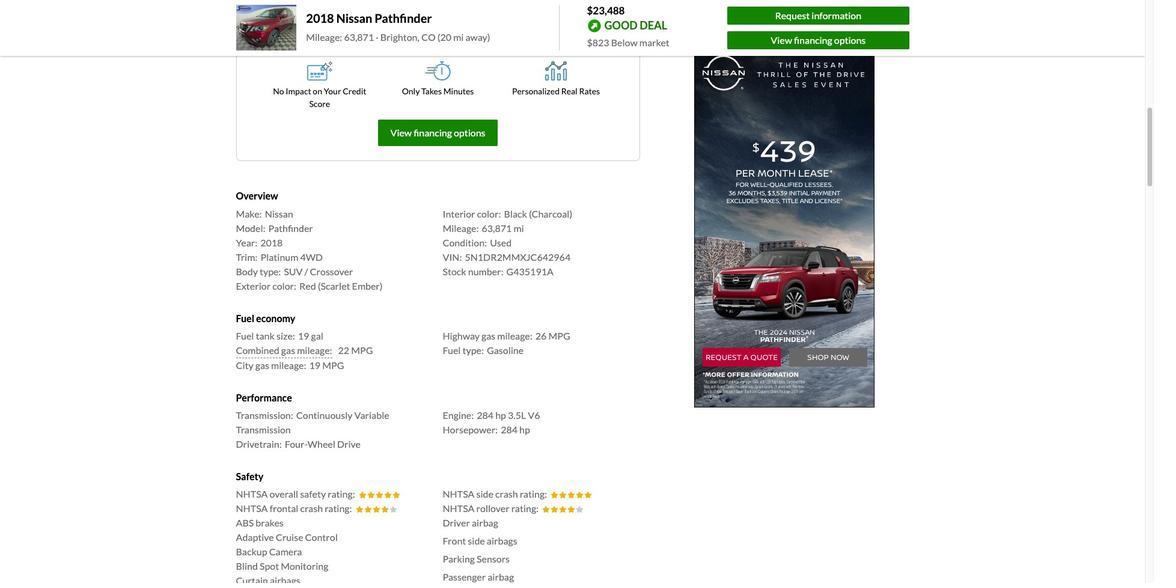 Task type: describe. For each thing, give the bounding box(es) containing it.
1 horizontal spatial hp
[[519, 424, 530, 435]]

front side airbags
[[443, 535, 517, 547]]

in
[[431, 36, 441, 50]]

score
[[309, 99, 330, 109]]

2 vertical spatial mpg
[[322, 359, 344, 371]]

crash for frontal
[[300, 503, 323, 514]]

blind
[[236, 560, 258, 572]]

0 vertical spatial hp
[[495, 409, 506, 421]]

make:
[[236, 208, 262, 219]]

·
[[376, 31, 378, 43]]

rating: right the rollover
[[511, 503, 539, 514]]

city
[[236, 359, 254, 371]]

3.5l
[[508, 409, 526, 421]]

highway
[[443, 330, 480, 341]]

(charcoal)
[[529, 208, 572, 219]]

1 vertical spatial 284
[[501, 424, 518, 435]]

rates
[[579, 86, 600, 96]]

economy
[[256, 312, 295, 324]]

no impact on your credit score
[[273, 86, 366, 109]]

drivetrain: four-wheel drive
[[236, 438, 361, 450]]

below
[[611, 36, 638, 48]]

0 vertical spatial 19
[[298, 330, 309, 341]]

continuously variable transmission
[[236, 409, 389, 435]]

variable
[[354, 409, 389, 421]]

cruise
[[276, 532, 303, 543]]

co
[[421, 31, 436, 43]]

rollover
[[476, 503, 510, 514]]

transmission:
[[236, 409, 293, 421]]

only
[[402, 86, 420, 96]]

nhtsa for nhtsa frontal crash rating:
[[236, 503, 268, 514]]

only takes minutes
[[402, 86, 474, 96]]

chevron left image
[[748, 17, 755, 31]]

adaptive
[[236, 532, 274, 543]]

(20
[[437, 31, 452, 43]]

black
[[504, 208, 527, 219]]

nissan for model:
[[265, 208, 293, 219]]

body
[[236, 266, 258, 277]]

impact
[[286, 86, 311, 96]]

pathfinder inside 2018 nissan pathfinder mileage: 63,871 · brighton, co (20 mi away)
[[375, 11, 432, 25]]

v6
[[528, 409, 540, 421]]

(scarlet
[[318, 280, 350, 291]]

side for nhtsa
[[476, 488, 494, 500]]

condition:
[[443, 237, 487, 248]]

safety
[[236, 471, 264, 482]]

$823 below market
[[587, 36, 670, 48]]

abs brakes adaptive cruise control backup camera blind spot monitoring
[[236, 517, 338, 572]]

1 horizontal spatial view financing options
[[771, 34, 866, 46]]

airbag for passenger airbag
[[488, 571, 514, 583]]

chevron right image
[[813, 17, 820, 31]]

personalized
[[512, 86, 560, 96]]

2018 nissan pathfinder image
[[236, 5, 297, 51]]

gasoline
[[487, 344, 524, 356]]

trim:
[[236, 251, 258, 262]]

information
[[812, 10, 862, 21]]

number:
[[468, 266, 503, 277]]

market
[[639, 36, 670, 48]]

driver
[[443, 517, 470, 529]]

engine: 284 hp 3.5l v6 horsepower: 284 hp
[[443, 409, 540, 435]]

credit
[[343, 86, 366, 96]]

mileage: inside 2018 nissan pathfinder mileage: 63,871 · brighton, co (20 mi away)
[[306, 31, 342, 43]]

monitoring
[[281, 560, 328, 572]]

transmission
[[236, 424, 291, 435]]

four-
[[285, 438, 308, 450]]

nhtsa side crash rating:
[[443, 488, 547, 500]]

1 vertical spatial 19
[[309, 359, 320, 371]]

nhtsa for nhtsa side crash rating:
[[443, 488, 475, 500]]

suv
[[284, 266, 303, 277]]

rating: for nhtsa frontal crash rating:
[[325, 503, 352, 514]]

side for front
[[468, 535, 485, 547]]

wheel
[[308, 438, 335, 450]]

color: inside the make: nissan model: pathfinder year: 2018 trim: platinum 4wd body type: suv / crossover exterior color: red (scarlet ember)
[[272, 280, 296, 291]]

parking
[[443, 553, 475, 565]]

airbags
[[487, 535, 517, 547]]

nhtsa rollover rating:
[[443, 503, 539, 514]]

overall
[[270, 488, 298, 500]]

fuel for fuel tank size: 19 gal combined gas mileage: 22 mpg city gas mileage: 19 mpg
[[236, 330, 254, 341]]

advance
[[443, 36, 489, 50]]

brighton,
[[380, 31, 420, 43]]

1 vertical spatial mileage:
[[297, 344, 332, 356]]

good
[[604, 18, 638, 32]]

nhtsa overall safety rating:
[[236, 488, 355, 500]]

g435191a
[[506, 266, 554, 277]]

request information button
[[727, 7, 909, 25]]

2018 inside 2018 nissan pathfinder mileage: 63,871 · brighton, co (20 mi away)
[[306, 11, 334, 25]]

finance in advance
[[387, 36, 489, 50]]

camera
[[269, 546, 302, 557]]

request
[[775, 10, 810, 21]]

control
[[305, 532, 338, 543]]

sensors
[[477, 553, 510, 565]]

advertisement region
[[694, 47, 874, 407]]

nhtsa for nhtsa rollover rating:
[[443, 503, 475, 514]]

1 vertical spatial mpg
[[351, 344, 373, 356]]

crossover
[[310, 266, 353, 277]]

highway gas mileage: 26 mpg fuel type: gasoline
[[443, 330, 570, 356]]

2 vertical spatial gas
[[255, 359, 269, 371]]

request information
[[775, 10, 862, 21]]

mileage: inside the "interior color: black (charcoal) mileage: 63,871 mi condition: used vin: 5n1dr2mmxjc642964 stock number: g435191a"
[[443, 222, 479, 234]]

fuel tank size: 19 gal combined gas mileage: 22 mpg city gas mileage: 19 mpg
[[236, 330, 373, 371]]

your
[[324, 86, 341, 96]]

1 vertical spatial view financing options
[[390, 127, 485, 139]]

overview
[[236, 190, 278, 202]]

type: inside the make: nissan model: pathfinder year: 2018 trim: platinum 4wd body type: suv / crossover exterior color: red (scarlet ember)
[[260, 266, 281, 277]]

vin:
[[443, 251, 462, 262]]



Task type: vqa. For each thing, say whether or not it's contained in the screenshot.
the topmost 'car'
no



Task type: locate. For each thing, give the bounding box(es) containing it.
0 vertical spatial gas
[[482, 330, 495, 341]]

0 vertical spatial mileage:
[[497, 330, 532, 341]]

0 vertical spatial mileage:
[[306, 31, 342, 43]]

0 vertical spatial crash
[[495, 488, 518, 500]]

2018
[[306, 11, 334, 25], [260, 237, 283, 248]]

284
[[477, 409, 494, 421], [501, 424, 518, 435]]

0 horizontal spatial color:
[[272, 280, 296, 291]]

0 horizontal spatial mi
[[453, 31, 464, 43]]

view down request at the right top of page
[[771, 34, 792, 46]]

mileage: left "·"
[[306, 31, 342, 43]]

options down minutes
[[454, 127, 485, 139]]

63,871 inside the "interior color: black (charcoal) mileage: 63,871 mi condition: used vin: 5n1dr2mmxjc642964 stock number: g435191a"
[[482, 222, 512, 234]]

0 horizontal spatial nissan
[[265, 208, 293, 219]]

2 vertical spatial mileage:
[[271, 359, 306, 371]]

type: down platinum
[[260, 266, 281, 277]]

airbag for driver airbag
[[472, 517, 498, 529]]

63,871 up used
[[482, 222, 512, 234]]

exterior
[[236, 280, 271, 291]]

mileage: down gal at bottom left
[[297, 344, 332, 356]]

mpg right 26
[[548, 330, 570, 341]]

brakes
[[256, 517, 284, 529]]

fuel for fuel economy
[[236, 312, 254, 324]]

1 horizontal spatial mileage:
[[443, 222, 479, 234]]

0 horizontal spatial financing
[[414, 127, 452, 139]]

0 horizontal spatial mileage:
[[306, 31, 342, 43]]

nissan
[[336, 11, 372, 25], [265, 208, 293, 219]]

0 vertical spatial 284
[[477, 409, 494, 421]]

fuel down highway
[[443, 344, 461, 356]]

1 horizontal spatial pathfinder
[[375, 11, 432, 25]]

1 vertical spatial type:
[[463, 344, 484, 356]]

0 vertical spatial nissan
[[336, 11, 372, 25]]

2018 up platinum
[[260, 237, 283, 248]]

engine:
[[443, 409, 474, 421]]

options down information
[[834, 34, 866, 46]]

away)
[[466, 31, 490, 43]]

1 vertical spatial mileage:
[[443, 222, 479, 234]]

airbag down sensors
[[488, 571, 514, 583]]

fuel left economy
[[236, 312, 254, 324]]

nissan for pathfinder
[[336, 11, 372, 25]]

1 horizontal spatial 63,871
[[482, 222, 512, 234]]

airbag down nhtsa rollover rating:
[[472, 517, 498, 529]]

nissan inside 2018 nissan pathfinder mileage: 63,871 · brighton, co (20 mi away)
[[336, 11, 372, 25]]

0 vertical spatial mpg
[[548, 330, 570, 341]]

safety
[[300, 488, 326, 500]]

combined
[[236, 344, 279, 356]]

1 vertical spatial hp
[[519, 424, 530, 435]]

0 vertical spatial type:
[[260, 266, 281, 277]]

1 horizontal spatial financing
[[794, 34, 832, 46]]

nissan inside the make: nissan model: pathfinder year: 2018 trim: platinum 4wd body type: suv / crossover exterior color: red (scarlet ember)
[[265, 208, 293, 219]]

abs
[[236, 517, 254, 529]]

1 horizontal spatial gas
[[281, 344, 295, 356]]

1 horizontal spatial type:
[[463, 344, 484, 356]]

0 horizontal spatial view financing options button
[[378, 120, 498, 146]]

crash up the rollover
[[495, 488, 518, 500]]

view financing options
[[771, 34, 866, 46], [390, 127, 485, 139]]

0 horizontal spatial crash
[[300, 503, 323, 514]]

mileage:
[[497, 330, 532, 341], [297, 344, 332, 356], [271, 359, 306, 371]]

crash for side
[[495, 488, 518, 500]]

view financing options down only takes minutes
[[390, 127, 485, 139]]

22
[[338, 344, 349, 356]]

0 horizontal spatial gas
[[255, 359, 269, 371]]

hp left the 3.5l
[[495, 409, 506, 421]]

0 horizontal spatial 63,871
[[344, 31, 374, 43]]

model:
[[236, 222, 265, 234]]

stock
[[443, 266, 466, 277]]

nhtsa for nhtsa overall safety rating:
[[236, 488, 268, 500]]

driver airbag
[[443, 517, 498, 529]]

1 vertical spatial side
[[468, 535, 485, 547]]

crash
[[495, 488, 518, 500], [300, 503, 323, 514]]

gas down size:
[[281, 344, 295, 356]]

fuel up combined at the bottom of the page
[[236, 330, 254, 341]]

drivetrain:
[[236, 438, 282, 450]]

0 horizontal spatial view financing options
[[390, 127, 485, 139]]

tank
[[256, 330, 275, 341]]

backup
[[236, 546, 267, 557]]

2 vertical spatial fuel
[[443, 344, 461, 356]]

0 horizontal spatial hp
[[495, 409, 506, 421]]

1 vertical spatial financing
[[414, 127, 452, 139]]

color: down suv
[[272, 280, 296, 291]]

personalized real rates
[[512, 86, 600, 96]]

spot
[[260, 560, 279, 572]]

crash down safety
[[300, 503, 323, 514]]

type: inside the highway gas mileage: 26 mpg fuel type: gasoline
[[463, 344, 484, 356]]

hp
[[495, 409, 506, 421], [519, 424, 530, 435]]

1 vertical spatial nissan
[[265, 208, 293, 219]]

gas inside the highway gas mileage: 26 mpg fuel type: gasoline
[[482, 330, 495, 341]]

rating: down safety
[[325, 503, 352, 514]]

0 vertical spatial options
[[834, 34, 866, 46]]

mi right (20
[[453, 31, 464, 43]]

1 vertical spatial pathfinder
[[268, 222, 313, 234]]

0 vertical spatial view
[[771, 34, 792, 46]]

1 horizontal spatial mpg
[[351, 344, 373, 356]]

front
[[443, 535, 466, 547]]

1 vertical spatial 63,871
[[482, 222, 512, 234]]

real
[[561, 86, 578, 96]]

1 horizontal spatial crash
[[495, 488, 518, 500]]

mi down black
[[514, 222, 524, 234]]

gas
[[482, 330, 495, 341], [281, 344, 295, 356], [255, 359, 269, 371]]

0 vertical spatial fuel
[[236, 312, 254, 324]]

1 vertical spatial view
[[390, 127, 412, 139]]

view financing options down chevron right icon
[[771, 34, 866, 46]]

platinum
[[261, 251, 298, 262]]

financing down chevron right icon
[[794, 34, 832, 46]]

$823
[[587, 36, 609, 48]]

interior
[[443, 208, 475, 219]]

passenger airbag
[[443, 571, 514, 583]]

fuel inside the highway gas mileage: 26 mpg fuel type: gasoline
[[443, 344, 461, 356]]

1 vertical spatial airbag
[[488, 571, 514, 583]]

fuel
[[236, 312, 254, 324], [236, 330, 254, 341], [443, 344, 461, 356]]

0 horizontal spatial type:
[[260, 266, 281, 277]]

mi inside 2018 nissan pathfinder mileage: 63,871 · brighton, co (20 mi away)
[[453, 31, 464, 43]]

color: left black
[[477, 208, 501, 219]]

view financing options button down chevron right icon
[[727, 31, 909, 49]]

hp down the 3.5l
[[519, 424, 530, 435]]

0 vertical spatial mi
[[453, 31, 464, 43]]

19 down gal at bottom left
[[309, 359, 320, 371]]

1 horizontal spatial nissan
[[336, 11, 372, 25]]

0 vertical spatial 63,871
[[344, 31, 374, 43]]

nhtsa frontal crash rating:
[[236, 503, 352, 514]]

side up nhtsa rollover rating:
[[476, 488, 494, 500]]

1 horizontal spatial 2018
[[306, 11, 334, 25]]

mileage:
[[306, 31, 342, 43], [443, 222, 479, 234]]

mileage: up gasoline
[[497, 330, 532, 341]]

1 vertical spatial gas
[[281, 344, 295, 356]]

1 vertical spatial mi
[[514, 222, 524, 234]]

deal
[[640, 18, 667, 32]]

2018 nissan pathfinder mileage: 63,871 · brighton, co (20 mi away)
[[306, 11, 490, 43]]

/
[[304, 266, 308, 277]]

63,871 inside 2018 nissan pathfinder mileage: 63,871 · brighton, co (20 mi away)
[[344, 31, 374, 43]]

2 horizontal spatial mpg
[[548, 330, 570, 341]]

63,871 left "·"
[[344, 31, 374, 43]]

0 vertical spatial view financing options
[[771, 34, 866, 46]]

0 horizontal spatial mpg
[[322, 359, 344, 371]]

1 horizontal spatial view
[[771, 34, 792, 46]]

1 vertical spatial crash
[[300, 503, 323, 514]]

1 horizontal spatial color:
[[477, 208, 501, 219]]

finance
[[387, 36, 428, 50]]

type: down highway
[[463, 344, 484, 356]]

side up 'parking sensors'
[[468, 535, 485, 547]]

continuously
[[296, 409, 353, 421]]

0 vertical spatial view financing options button
[[727, 31, 909, 49]]

used
[[490, 237, 512, 248]]

side
[[476, 488, 494, 500], [468, 535, 485, 547]]

minutes
[[443, 86, 474, 96]]

4wd
[[300, 251, 323, 262]]

0 vertical spatial color:
[[477, 208, 501, 219]]

0 vertical spatial financing
[[794, 34, 832, 46]]

view financing options button
[[727, 31, 909, 49], [378, 120, 498, 146]]

takes
[[421, 86, 442, 96]]

mpg right 22
[[351, 344, 373, 356]]

0 vertical spatial airbag
[[472, 517, 498, 529]]

interior color: black (charcoal) mileage: 63,871 mi condition: used vin: 5n1dr2mmxjc642964 stock number: g435191a
[[443, 208, 572, 277]]

0 horizontal spatial options
[[454, 127, 485, 139]]

1 vertical spatial fuel
[[236, 330, 254, 341]]

good deal
[[604, 18, 667, 32]]

0 vertical spatial pathfinder
[[375, 11, 432, 25]]

1 vertical spatial options
[[454, 127, 485, 139]]

pathfinder up platinum
[[268, 222, 313, 234]]

rating: right safety
[[328, 488, 355, 500]]

pathfinder up the brighton,
[[375, 11, 432, 25]]

view down only
[[390, 127, 412, 139]]

mileage: down interior
[[443, 222, 479, 234]]

mpg inside the highway gas mileage: 26 mpg fuel type: gasoline
[[548, 330, 570, 341]]

mileage: down size:
[[271, 359, 306, 371]]

passenger
[[443, 571, 486, 583]]

mpg down 22
[[322, 359, 344, 371]]

horsepower:
[[443, 424, 498, 435]]

1 horizontal spatial 284
[[501, 424, 518, 435]]

performance
[[236, 392, 292, 403]]

0 horizontal spatial pathfinder
[[268, 222, 313, 234]]

mileage: inside the highway gas mileage: 26 mpg fuel type: gasoline
[[497, 330, 532, 341]]

rating: for nhtsa overall safety rating:
[[328, 488, 355, 500]]

0 vertical spatial 2018
[[306, 11, 334, 25]]

no
[[273, 86, 284, 96]]

make: nissan model: pathfinder year: 2018 trim: platinum 4wd body type: suv / crossover exterior color: red (scarlet ember)
[[236, 208, 383, 291]]

0 horizontal spatial 284
[[477, 409, 494, 421]]

2018 inside the make: nissan model: pathfinder year: 2018 trim: platinum 4wd body type: suv / crossover exterior color: red (scarlet ember)
[[260, 237, 283, 248]]

mi inside the "interior color: black (charcoal) mileage: 63,871 mi condition: used vin: 5n1dr2mmxjc642964 stock number: g435191a"
[[514, 222, 524, 234]]

gas up gasoline
[[482, 330, 495, 341]]

1 vertical spatial view financing options button
[[378, 120, 498, 146]]

view financing options button down only takes minutes
[[378, 120, 498, 146]]

gal
[[311, 330, 323, 341]]

drive
[[337, 438, 361, 450]]

fuel economy
[[236, 312, 295, 324]]

19 left gal at bottom left
[[298, 330, 309, 341]]

1 vertical spatial 2018
[[260, 237, 283, 248]]

0 horizontal spatial 2018
[[260, 237, 283, 248]]

5n1dr2mmxjc642964
[[465, 251, 571, 262]]

rating: for nhtsa side crash rating:
[[520, 488, 547, 500]]

financing down takes
[[414, 127, 452, 139]]

1 horizontal spatial options
[[834, 34, 866, 46]]

0 horizontal spatial view
[[390, 127, 412, 139]]

2 horizontal spatial gas
[[482, 330, 495, 341]]

0 vertical spatial side
[[476, 488, 494, 500]]

1 horizontal spatial mi
[[514, 222, 524, 234]]

1 horizontal spatial view financing options button
[[727, 31, 909, 49]]

size:
[[277, 330, 295, 341]]

fuel inside fuel tank size: 19 gal combined gas mileage: 22 mpg city gas mileage: 19 mpg
[[236, 330, 254, 341]]

284 down the 3.5l
[[501, 424, 518, 435]]

pathfinder inside the make: nissan model: pathfinder year: 2018 trim: platinum 4wd body type: suv / crossover exterior color: red (scarlet ember)
[[268, 222, 313, 234]]

on
[[313, 86, 322, 96]]

color: inside the "interior color: black (charcoal) mileage: 63,871 mi condition: used vin: 5n1dr2mmxjc642964 stock number: g435191a"
[[477, 208, 501, 219]]

year:
[[236, 237, 257, 248]]

color:
[[477, 208, 501, 219], [272, 280, 296, 291]]

rating: up nhtsa rollover rating:
[[520, 488, 547, 500]]

ember)
[[352, 280, 383, 291]]

26
[[535, 330, 547, 341]]

1 vertical spatial color:
[[272, 280, 296, 291]]

airbag
[[472, 517, 498, 529], [488, 571, 514, 583]]

$23,488
[[587, 4, 625, 17]]

red
[[299, 280, 316, 291]]

2018 right 2018 nissan pathfinder image
[[306, 11, 334, 25]]

parking sensors
[[443, 553, 510, 565]]

284 up horsepower:
[[477, 409, 494, 421]]

gas down combined at the bottom of the page
[[255, 359, 269, 371]]



